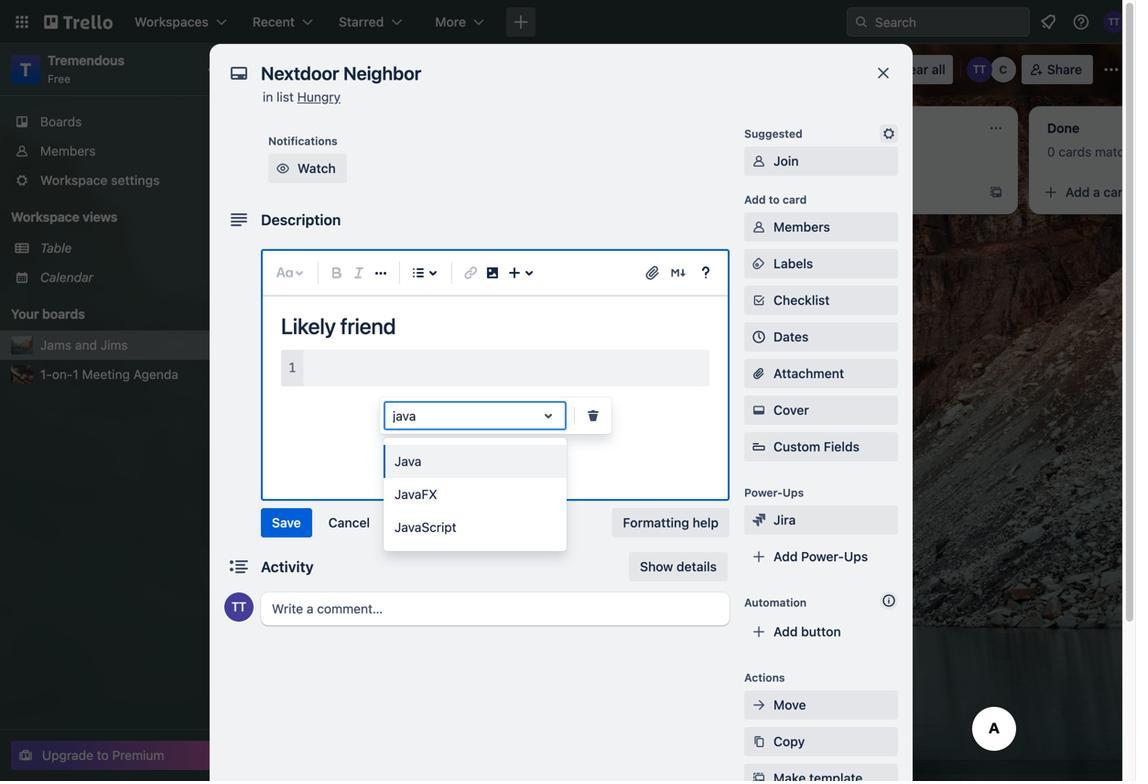 Task type: describe. For each thing, give the bounding box(es) containing it.
save
[[272, 515, 301, 530]]

open image
[[538, 405, 560, 427]]

jams inside "link"
[[40, 338, 72, 353]]

2 0 from the left
[[788, 144, 796, 159]]

and inside "link"
[[75, 338, 97, 353]]

views
[[83, 209, 118, 224]]

2 match from the left
[[835, 144, 872, 159]]

open help dialog image
[[695, 262, 717, 284]]

watch
[[298, 161, 336, 176]]

3 0 from the left
[[1048, 144, 1056, 159]]

attachment button
[[745, 359, 898, 388]]

boards
[[40, 114, 82, 129]]

0 cards match f
[[1048, 144, 1137, 159]]

1 button
[[780, 55, 890, 84]]

dates
[[774, 329, 809, 344]]

sm image for join
[[750, 152, 768, 170]]

on-
[[52, 367, 73, 382]]

boards link
[[0, 107, 238, 136]]

create from template… image
[[989, 185, 1004, 200]]

upgrade to premium
[[42, 748, 164, 763]]

0 horizontal spatial power-
[[745, 486, 783, 499]]

list
[[277, 89, 294, 104]]

jams and jims link
[[40, 336, 205, 354]]

custom fields
[[774, 439, 860, 454]]

join
[[774, 153, 799, 169]]

checklist
[[774, 293, 830, 308]]

friend
[[340, 313, 396, 339]]

t link
[[11, 55, 40, 84]]

add for add button
[[774, 624, 798, 639]]

table
[[40, 240, 72, 256]]

workspace
[[11, 209, 79, 224]]

0 vertical spatial members link
[[0, 136, 238, 166]]

jams and jims inside "link"
[[40, 338, 128, 353]]

help
[[693, 515, 719, 530]]

likely
[[281, 313, 336, 339]]

custom fields button
[[745, 438, 898, 456]]

view markdown image
[[670, 264, 688, 282]]

members for the top 'members' link
[[40, 143, 96, 158]]

a
[[834, 185, 841, 200]]

power-ups
[[745, 486, 804, 499]]

1 match from the left
[[315, 144, 352, 159]]

formatting
[[623, 515, 690, 530]]

1-
[[40, 367, 52, 382]]

image image
[[482, 262, 504, 284]]

sm image down the copy link
[[750, 769, 768, 781]]

formatting help link
[[612, 508, 730, 538]]

in list hungry
[[263, 89, 341, 104]]

1 vertical spatial ups
[[844, 549, 868, 564]]

sm image for checklist
[[750, 291, 768, 310]]

tremendous link
[[48, 53, 125, 68]]

tremendous free
[[48, 53, 125, 85]]

1 filters from the left
[[355, 144, 389, 159]]

jims inside "link"
[[101, 338, 128, 353]]

card for add to card
[[783, 193, 807, 206]]

0 horizontal spatial 1
[[73, 367, 79, 382]]

add a card button
[[777, 178, 978, 207]]

fields
[[824, 439, 860, 454]]

in
[[263, 89, 273, 104]]

create board or workspace image
[[512, 13, 530, 31]]

sm image for watch
[[274, 159, 292, 178]]

calendar
[[40, 270, 93, 285]]

jams inside board name text field
[[262, 60, 304, 79]]

suggested
[[745, 127, 803, 140]]

jams and jims inside board name text field
[[262, 60, 379, 79]]

upgrade to premium link
[[11, 741, 223, 770]]

sm image for suggested
[[880, 125, 898, 143]]

primary element
[[0, 0, 1137, 44]]

1 horizontal spatial power-
[[801, 549, 844, 564]]

free
[[48, 72, 71, 85]]

Board name text field
[[253, 55, 388, 84]]

2 filters from the left
[[876, 144, 909, 159]]

add to card
[[745, 193, 807, 206]]

sm image for copy
[[750, 733, 768, 751]]

Write a comment text field
[[261, 593, 730, 626]]

tremendous
[[48, 53, 125, 68]]

1 cards from the left
[[279, 144, 312, 159]]

description
[[261, 211, 341, 229]]

checklist link
[[745, 286, 898, 315]]

terry turtle (terryturtle) image
[[1104, 11, 1126, 33]]

upgrade
[[42, 748, 93, 763]]

c
[[1000, 63, 1008, 76]]

sm image for cover
[[750, 401, 768, 419]]

formatting help
[[623, 515, 719, 530]]

0 vertical spatial editor toolbar toolbar
[[270, 258, 721, 288]]

workspace views
[[11, 209, 118, 224]]

agenda
[[133, 367, 178, 382]]

3 cards from the left
[[1059, 144, 1092, 159]]

1 horizontal spatial members link
[[745, 212, 898, 242]]

clear all
[[897, 62, 946, 77]]

sm image up suggested
[[747, 55, 773, 81]]

star or unstar board image
[[399, 62, 414, 77]]

javafx
[[395, 487, 437, 502]]

1 vertical spatial terry turtle (terryturtle) image
[[224, 593, 254, 622]]

c button
[[991, 57, 1016, 82]]

clear all button
[[890, 55, 953, 84]]

jims inside board name text field
[[341, 60, 379, 79]]

notifications
[[268, 135, 338, 147]]

move link
[[745, 691, 898, 720]]

add a card
[[806, 185, 871, 200]]

attachment
[[774, 366, 845, 381]]

1-on-1 meeting agenda link
[[40, 365, 227, 384]]

all
[[932, 62, 946, 77]]

premium
[[112, 748, 164, 763]]

likely friend
[[281, 313, 396, 339]]

activity
[[261, 558, 314, 576]]

more formatting image
[[370, 262, 392, 284]]

share
[[1048, 62, 1083, 77]]



Task type: vqa. For each thing, say whether or not it's contained in the screenshot.
Enter a keyword… text field
no



Task type: locate. For each thing, give the bounding box(es) containing it.
card right a
[[844, 185, 871, 200]]

Search field
[[869, 8, 1029, 36]]

sm image left checklist
[[750, 291, 768, 310]]

add
[[806, 185, 830, 200], [745, 193, 766, 206], [774, 549, 798, 564], [774, 624, 798, 639]]

sm image inside move 'link'
[[750, 696, 768, 714]]

show details
[[640, 559, 717, 574]]

search image
[[855, 15, 869, 29]]

0 horizontal spatial 0
[[267, 144, 275, 159]]

sm image for members
[[750, 218, 768, 236]]

0 vertical spatial members
[[40, 143, 96, 158]]

attach and insert link image
[[644, 264, 662, 282]]

sm image
[[274, 159, 292, 178], [750, 218, 768, 236], [750, 255, 768, 273], [750, 511, 768, 529], [750, 733, 768, 751], [750, 769, 768, 781]]

meeting
[[82, 367, 130, 382]]

2 cards from the left
[[799, 144, 832, 159]]

1 horizontal spatial members
[[774, 219, 831, 234]]

java
[[395, 454, 422, 469]]

your boards
[[11, 306, 85, 321]]

1 horizontal spatial and
[[308, 60, 338, 79]]

0 horizontal spatial and
[[75, 338, 97, 353]]

0 horizontal spatial ups
[[783, 486, 804, 499]]

0 vertical spatial terry turtle (terryturtle) image
[[967, 57, 993, 82]]

show menu image
[[1103, 60, 1121, 79]]

0 notifications image
[[1038, 11, 1060, 33]]

cancel button
[[318, 508, 381, 538]]

1 horizontal spatial match
[[835, 144, 872, 159]]

1 horizontal spatial jams
[[262, 60, 304, 79]]

your boards with 2 items element
[[11, 303, 185, 325]]

jams
[[262, 60, 304, 79], [40, 338, 72, 353]]

add button button
[[745, 617, 898, 647]]

share button
[[1022, 55, 1094, 84]]

add for add a card
[[806, 185, 830, 200]]

clear
[[897, 62, 929, 77]]

add left a
[[806, 185, 830, 200]]

0 horizontal spatial card
[[783, 193, 807, 206]]

remove image
[[583, 405, 604, 427]]

back to home image
[[44, 7, 113, 37]]

1 left clear
[[873, 62, 879, 77]]

0 down suggested
[[788, 144, 796, 159]]

0 vertical spatial ups
[[783, 486, 804, 499]]

1 horizontal spatial jims
[[341, 60, 379, 79]]

0 horizontal spatial terry turtle (terryturtle) image
[[224, 593, 254, 622]]

add for add power-ups
[[774, 549, 798, 564]]

1 horizontal spatial cards
[[799, 144, 832, 159]]

filters right watch "button"
[[355, 144, 389, 159]]

f
[[1136, 144, 1137, 159]]

to for add
[[769, 193, 780, 206]]

1 horizontal spatial ups
[[844, 549, 868, 564]]

0 horizontal spatial match
[[315, 144, 352, 159]]

power- up automation
[[801, 549, 844, 564]]

match up watch
[[315, 144, 352, 159]]

sm image inside watch "button"
[[274, 159, 292, 178]]

sm image inside cover link
[[750, 401, 768, 419]]

dates button
[[745, 322, 898, 352]]

table link
[[40, 239, 227, 257]]

add button
[[774, 624, 841, 639]]

0 down share button
[[1048, 144, 1056, 159]]

details
[[677, 559, 717, 574]]

sm image
[[747, 55, 773, 81], [880, 125, 898, 143], [750, 152, 768, 170], [750, 291, 768, 310], [750, 401, 768, 419], [750, 696, 768, 714]]

3 match from the left
[[1095, 144, 1132, 159]]

sm image down actions
[[750, 696, 768, 714]]

t
[[20, 59, 31, 80]]

2 horizontal spatial match
[[1095, 144, 1132, 159]]

0 cards match filters
[[267, 144, 389, 159], [788, 144, 909, 159]]

watch button
[[268, 154, 347, 183]]

button
[[801, 624, 841, 639]]

editor toolbar toolbar
[[270, 258, 721, 288], [380, 397, 612, 551]]

add down automation
[[774, 624, 798, 639]]

automation
[[745, 596, 807, 609]]

copy link
[[745, 727, 898, 757]]

1 horizontal spatial 0 cards match filters
[[788, 144, 909, 159]]

power- up jira
[[745, 486, 783, 499]]

and
[[308, 60, 338, 79], [75, 338, 97, 353]]

0 horizontal spatial jams
[[40, 338, 72, 353]]

ups up add button button
[[844, 549, 868, 564]]

cards up watch
[[279, 144, 312, 159]]

and up hungry link
[[308, 60, 338, 79]]

cancel
[[329, 515, 370, 530]]

power-
[[745, 486, 783, 499], [801, 549, 844, 564]]

1 vertical spatial jams and jims
[[40, 338, 128, 353]]

labels link
[[745, 249, 898, 278]]

cover link
[[745, 396, 898, 425]]

match
[[315, 144, 352, 159], [835, 144, 872, 159], [1095, 144, 1132, 159]]

0 horizontal spatial filters
[[355, 144, 389, 159]]

sm image for jira
[[750, 511, 768, 529]]

1 horizontal spatial card
[[844, 185, 871, 200]]

Select language text field
[[393, 408, 420, 423]]

card down join
[[783, 193, 807, 206]]

save button
[[261, 508, 312, 538]]

1 vertical spatial 1
[[73, 367, 79, 382]]

show details link
[[629, 552, 728, 582]]

chestercheeetah (chestercheeetah) image
[[991, 57, 1016, 82]]

jims
[[341, 60, 379, 79], [101, 338, 128, 353]]

cards down suggested
[[799, 144, 832, 159]]

0 vertical spatial jims
[[341, 60, 379, 79]]

card
[[844, 185, 871, 200], [783, 193, 807, 206]]

match left "f"
[[1095, 144, 1132, 159]]

1 vertical spatial power-
[[801, 549, 844, 564]]

0 horizontal spatial members link
[[0, 136, 238, 166]]

editor toolbar toolbar containing java
[[380, 397, 612, 551]]

0 cards match filters up watch
[[267, 144, 389, 159]]

1
[[873, 62, 879, 77], [73, 367, 79, 382]]

0 down in at the left top
[[267, 144, 275, 159]]

1 vertical spatial members
[[774, 219, 831, 234]]

members for the right 'members' link
[[774, 219, 831, 234]]

members up labels
[[774, 219, 831, 234]]

card for add a card
[[844, 185, 871, 200]]

sm image up add a card button at the right top of page
[[880, 125, 898, 143]]

calendar link
[[40, 268, 227, 287]]

0 horizontal spatial to
[[97, 748, 109, 763]]

jims up 1-on-1 meeting agenda
[[101, 338, 128, 353]]

jams and jims
[[262, 60, 379, 79], [40, 338, 128, 353]]

sm image down add to card
[[750, 218, 768, 236]]

hungry link
[[297, 89, 341, 104]]

cards
[[279, 144, 312, 159], [799, 144, 832, 159], [1059, 144, 1092, 159]]

1 inside button
[[873, 62, 879, 77]]

and inside board name text field
[[308, 60, 338, 79]]

sm image left labels
[[750, 255, 768, 273]]

sm image inside join link
[[750, 152, 768, 170]]

add down jira
[[774, 549, 798, 564]]

members down boards
[[40, 143, 96, 158]]

to
[[769, 193, 780, 206], [97, 748, 109, 763]]

1 0 cards match filters from the left
[[267, 144, 389, 159]]

0 horizontal spatial cards
[[279, 144, 312, 159]]

terry turtle (terryturtle) image
[[967, 57, 993, 82], [224, 593, 254, 622]]

0 vertical spatial 1
[[873, 62, 879, 77]]

add power-ups
[[774, 549, 868, 564]]

jims left star or unstar board image
[[341, 60, 379, 79]]

members link down boards
[[0, 136, 238, 166]]

lists image
[[408, 262, 430, 284]]

sm image inside labels link
[[750, 255, 768, 273]]

1 0 from the left
[[267, 144, 275, 159]]

add power-ups link
[[745, 542, 898, 572]]

add down suggested
[[745, 193, 766, 206]]

hungry
[[297, 89, 341, 104]]

1 horizontal spatial 0
[[788, 144, 796, 159]]

1 horizontal spatial filters
[[876, 144, 909, 159]]

filters
[[355, 144, 389, 159], [876, 144, 909, 159]]

sm image left join
[[750, 152, 768, 170]]

1 vertical spatial and
[[75, 338, 97, 353]]

open information menu image
[[1073, 13, 1091, 31]]

your
[[11, 306, 39, 321]]

0 horizontal spatial jims
[[101, 338, 128, 353]]

1 horizontal spatial jams and jims
[[262, 60, 379, 79]]

boards
[[42, 306, 85, 321]]

0 horizontal spatial jams and jims
[[40, 338, 128, 353]]

actions
[[745, 671, 785, 684]]

show
[[640, 559, 673, 574]]

jams up on-
[[40, 338, 72, 353]]

2 0 cards match filters from the left
[[788, 144, 909, 159]]

members link up labels link
[[745, 212, 898, 242]]

copy
[[774, 734, 805, 749]]

custom
[[774, 439, 821, 454]]

sm image left jira
[[750, 511, 768, 529]]

0 vertical spatial and
[[308, 60, 338, 79]]

0 vertical spatial power-
[[745, 486, 783, 499]]

filters up add a card button at the right top of page
[[876, 144, 909, 159]]

1 horizontal spatial to
[[769, 193, 780, 206]]

None text field
[[252, 57, 856, 90]]

1 horizontal spatial terry turtle (terryturtle) image
[[967, 57, 993, 82]]

javascript
[[395, 520, 457, 535]]

1 vertical spatial members link
[[745, 212, 898, 242]]

jira
[[774, 512, 796, 528]]

join link
[[745, 147, 898, 176]]

ups up jira
[[783, 486, 804, 499]]

0 horizontal spatial 0 cards match filters
[[267, 144, 389, 159]]

1 vertical spatial jims
[[101, 338, 128, 353]]

Main content area, start typing to enter text. text field
[[281, 313, 710, 419]]

card inside button
[[844, 185, 871, 200]]

sm image for move
[[750, 696, 768, 714]]

0 vertical spatial to
[[769, 193, 780, 206]]

1 horizontal spatial 1
[[873, 62, 879, 77]]

labels
[[774, 256, 814, 271]]

to for upgrade
[[97, 748, 109, 763]]

sm image left watch
[[274, 159, 292, 178]]

sm image left copy
[[750, 733, 768, 751]]

1 vertical spatial editor toolbar toolbar
[[380, 397, 612, 551]]

1-on-1 meeting agenda
[[40, 367, 178, 382]]

move
[[774, 697, 806, 713]]

1 right 1-
[[73, 367, 79, 382]]

sm image inside checklist link
[[750, 291, 768, 310]]

cover
[[774, 403, 809, 418]]

jams and jims up hungry link
[[262, 60, 379, 79]]

1 vertical spatial jams
[[40, 338, 72, 353]]

and down your boards with 2 items element
[[75, 338, 97, 353]]

cards left "f"
[[1059, 144, 1092, 159]]

add for add to card
[[745, 193, 766, 206]]

1 vertical spatial to
[[97, 748, 109, 763]]

sm image inside the copy link
[[750, 733, 768, 751]]

jams and jims down your boards with 2 items element
[[40, 338, 128, 353]]

0 cards match filters up add a card
[[788, 144, 909, 159]]

jams up list
[[262, 60, 304, 79]]

match up add a card
[[835, 144, 872, 159]]

sm image for labels
[[750, 255, 768, 273]]

to down join
[[769, 193, 780, 206]]

to right 'upgrade'
[[97, 748, 109, 763]]

sm image inside 'members' link
[[750, 218, 768, 236]]

0 vertical spatial jams
[[262, 60, 304, 79]]

sm image left cover
[[750, 401, 768, 419]]

0 horizontal spatial members
[[40, 143, 96, 158]]

2 horizontal spatial cards
[[1059, 144, 1092, 159]]

0 vertical spatial jams and jims
[[262, 60, 379, 79]]

2 horizontal spatial 0
[[1048, 144, 1056, 159]]



